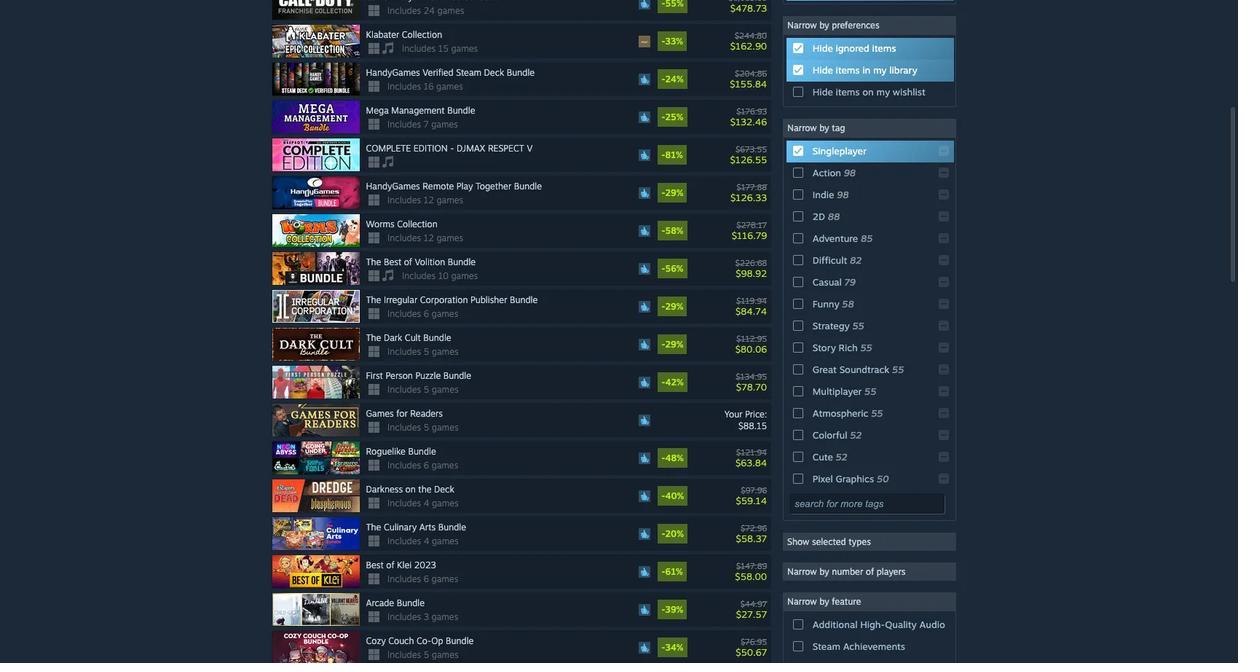Task type: describe. For each thing, give the bounding box(es) containing it.
includes 6 games for $84.74
[[388, 308, 458, 319]]

includes 24 games
[[388, 5, 464, 16]]

6 for $84.74
[[424, 308, 429, 319]]

98 for action 98
[[844, 167, 856, 179]]

includes 4 games for the
[[388, 498, 459, 509]]

by for tag
[[820, 122, 830, 133]]

-40%
[[662, 490, 684, 501]]

includes 5 games for cult
[[388, 346, 459, 357]]

story rich 55
[[813, 342, 873, 353]]

co-
[[417, 635, 431, 646]]

remote
[[423, 181, 454, 192]]

$58.37
[[736, 532, 767, 544]]

- for $98.92
[[662, 263, 666, 274]]

12 for $116.79
[[424, 232, 434, 243]]

$63.84
[[736, 457, 767, 468]]

your price: $88.15
[[725, 408, 767, 431]]

games up the arts
[[432, 498, 459, 509]]

$278.17
[[737, 220, 767, 230]]

- for $27.57
[[662, 604, 666, 615]]

5 for cult
[[424, 346, 429, 357]]

-24%
[[662, 74, 684, 85]]

players
[[877, 566, 906, 577]]

$44.97 $27.57
[[736, 599, 767, 620]]

pixel graphics 50
[[813, 473, 889, 485]]

ignored
[[836, 42, 870, 54]]

includes down couch
[[388, 649, 421, 660]]

colorful
[[813, 429, 848, 441]]

difficult 82
[[813, 254, 862, 266]]

the culinary arts bundle
[[366, 522, 466, 533]]

includes for $78.70
[[388, 384, 421, 395]]

feature
[[832, 596, 861, 607]]

library
[[890, 64, 918, 76]]

- for $116.79
[[662, 225, 666, 236]]

includes 7 games
[[388, 119, 458, 130]]

4 for arts
[[424, 536, 429, 547]]

the for $80.06
[[366, 332, 381, 343]]

games down op
[[432, 649, 459, 660]]

$88.15
[[739, 420, 767, 431]]

-42%
[[662, 377, 684, 388]]

roguelike
[[366, 446, 406, 457]]

hide items in my library
[[813, 64, 918, 76]]

40%
[[666, 490, 684, 501]]

$121.94 $63.84
[[736, 447, 767, 468]]

by for number
[[820, 566, 830, 577]]

games for $84.74
[[432, 308, 458, 319]]

42%
[[666, 377, 684, 388]]

hide for hide items on my wishlist
[[813, 86, 833, 98]]

includes 6 games for $63.84
[[388, 460, 458, 471]]

deck for steam
[[484, 67, 504, 78]]

games for $478.73
[[438, 5, 464, 16]]

arcade
[[366, 598, 394, 608]]

includes for $155.84
[[388, 81, 421, 92]]

handygames for $155.84
[[366, 67, 420, 78]]

$97.96
[[741, 485, 767, 495]]

85
[[861, 232, 873, 244]]

-20%
[[662, 528, 684, 539]]

person
[[386, 370, 413, 381]]

$72.96
[[741, 523, 767, 533]]

includes for $58.37
[[388, 536, 421, 547]]

$226.68 $98.92
[[736, 258, 767, 279]]

- for $78.70
[[662, 377, 666, 388]]

your
[[725, 408, 743, 419]]

casual
[[813, 276, 842, 288]]

52 for cute 52
[[836, 451, 848, 463]]

includes for $58.00
[[388, 573, 421, 584]]

6 for $58.00
[[424, 573, 429, 584]]

$244.80 $162.90
[[731, 30, 767, 51]]

the best of volition bundle
[[366, 257, 476, 267]]

includes 5 games for readers
[[388, 422, 459, 433]]

games for $155.84
[[436, 81, 463, 92]]

atmospheric 55
[[813, 407, 883, 419]]

39%
[[666, 604, 684, 615]]

-29% for $84.74
[[662, 301, 684, 312]]

55 for atmospheric 55
[[872, 407, 883, 419]]

$147.89 $58.00
[[735, 561, 767, 582]]

adventure 85
[[813, 232, 873, 244]]

in
[[863, 64, 871, 76]]

games for $132.46
[[431, 119, 458, 130]]

additional high-quality audio
[[813, 619, 946, 630]]

worms
[[366, 219, 395, 230]]

games for $58.37
[[432, 536, 459, 547]]

includes 6 games for $58.00
[[388, 573, 458, 584]]

narrow for narrow by tag
[[788, 122, 817, 133]]

graphics
[[836, 473, 874, 485]]

82
[[850, 254, 862, 266]]

-29% for $126.33
[[662, 187, 684, 198]]

narrow for narrow by number of players
[[788, 566, 817, 577]]

worms collection
[[366, 219, 438, 230]]

games for $27.57
[[432, 611, 459, 622]]

difficult
[[813, 254, 848, 266]]

- for $132.46
[[662, 112, 666, 122]]

corporation
[[420, 294, 468, 305]]

deck for the
[[434, 484, 454, 495]]

narrow by preferences
[[788, 20, 880, 31]]

$72.96 $58.37
[[736, 523, 767, 544]]

items for in
[[836, 64, 860, 76]]

narrow by number of players
[[788, 566, 906, 577]]

includes for $80.06
[[388, 346, 421, 357]]

includes down "klabater collection"
[[402, 43, 436, 54]]

29% for $80.06
[[666, 339, 684, 350]]

complete edition - djmax respect v
[[366, 143, 533, 154]]

includes down the best of volition bundle
[[402, 270, 436, 281]]

handygames for $126.33
[[366, 181, 420, 192]]

v
[[527, 143, 533, 154]]

types
[[849, 536, 871, 547]]

$204.86 $155.84
[[730, 68, 767, 89]]

24
[[424, 5, 435, 16]]

$78.70
[[736, 381, 767, 392]]

2 horizontal spatial of
[[866, 566, 874, 577]]

includes down darkness on the deck
[[388, 498, 421, 509]]

darkness
[[366, 484, 403, 495]]

games for $116.79
[[437, 232, 464, 243]]

indie
[[813, 189, 835, 200]]

cozy
[[366, 635, 386, 646]]

collection for $162.90
[[402, 29, 442, 40]]

$50.67
[[736, 646, 767, 658]]

-29% for $80.06
[[662, 339, 684, 350]]

15
[[438, 43, 449, 54]]

handygames verified steam deck bundle
[[366, 67, 535, 78]]

includes for $478.73
[[388, 5, 421, 16]]

- for $63.84
[[662, 453, 666, 463]]

$177.88
[[737, 182, 767, 192]]

arcade bundle
[[366, 598, 425, 608]]

narrow by tag
[[788, 122, 845, 133]]

0 vertical spatial best
[[384, 257, 402, 267]]

$673.55
[[736, 144, 767, 154]]

by for preferences
[[820, 20, 830, 31]]

- for $58.00
[[662, 566, 666, 577]]

- for $84.74
[[662, 301, 666, 312]]

$204.86
[[735, 68, 767, 78]]

management
[[391, 105, 445, 116]]

cult
[[405, 332, 421, 343]]

couch
[[388, 635, 414, 646]]

24%
[[666, 74, 684, 85]]

$478.73
[[731, 2, 767, 14]]

52 for colorful 52
[[850, 429, 862, 441]]

includes 5 games for co-
[[388, 649, 459, 660]]

$176.93 $132.46
[[731, 106, 767, 127]]

wishlist
[[893, 86, 926, 98]]

10
[[438, 270, 449, 281]]

audio
[[920, 619, 946, 630]]

games for $58.00
[[432, 573, 458, 584]]

includes for $116.79
[[388, 232, 421, 243]]

56%
[[666, 263, 684, 274]]



Task type: vqa. For each thing, say whether or not it's contained in the screenshot.
3rd steam deck keyboard from the right
no



Task type: locate. For each thing, give the bounding box(es) containing it.
3 includes 5 games from the top
[[388, 422, 459, 433]]

on down "in"
[[863, 86, 874, 98]]

55 up "rich"
[[853, 320, 865, 332]]

includes down worms collection
[[388, 232, 421, 243]]

1 vertical spatial 52
[[836, 451, 848, 463]]

deck
[[484, 67, 504, 78], [434, 484, 454, 495]]

29% up the 58%
[[666, 187, 684, 198]]

number
[[832, 566, 864, 577]]

includes down culinary
[[388, 536, 421, 547]]

0 vertical spatial deck
[[484, 67, 504, 78]]

2 includes 4 games from the top
[[388, 536, 459, 547]]

5 down 'puzzle'
[[424, 384, 429, 395]]

98 for indie 98
[[837, 189, 849, 200]]

culinary
[[384, 522, 417, 533]]

6 up the the
[[424, 460, 429, 471]]

0 vertical spatial my
[[874, 64, 887, 76]]

includes 6 games up the the
[[388, 460, 458, 471]]

-29% up -58%
[[662, 187, 684, 198]]

the left irregular
[[366, 294, 381, 305]]

1 horizontal spatial of
[[404, 257, 412, 267]]

$147.89
[[737, 561, 767, 571]]

- for $162.90
[[662, 36, 666, 47]]

hide up narrow by tag
[[813, 86, 833, 98]]

games down 'puzzle'
[[432, 384, 459, 395]]

hide down hide ignored items
[[813, 64, 833, 76]]

1 4 from the top
[[424, 498, 429, 509]]

0 vertical spatial 52
[[850, 429, 862, 441]]

1 vertical spatial my
[[877, 86, 890, 98]]

includes 6 games down corporation
[[388, 308, 458, 319]]

1 vertical spatial hide
[[813, 64, 833, 76]]

1 narrow from the top
[[788, 20, 817, 31]]

5 down the dark cult bundle
[[424, 346, 429, 357]]

handygames remote play together bundle
[[366, 181, 542, 192]]

29% for $84.74
[[666, 301, 684, 312]]

bundle
[[507, 67, 535, 78], [447, 105, 475, 116], [514, 181, 542, 192], [448, 257, 476, 267], [510, 294, 538, 305], [424, 332, 451, 343], [443, 370, 471, 381], [408, 446, 436, 457], [438, 522, 466, 533], [397, 598, 425, 608], [446, 635, 474, 646]]

3 hide from the top
[[813, 86, 833, 98]]

price:
[[745, 408, 767, 419]]

tag
[[832, 122, 845, 133]]

includes down games for readers
[[388, 422, 421, 433]]

of left players
[[866, 566, 874, 577]]

29% up '42%'
[[666, 339, 684, 350]]

$121.94
[[737, 447, 767, 457]]

- for $59.14
[[662, 490, 666, 501]]

2 vertical spatial hide
[[813, 86, 833, 98]]

2 -29% from the top
[[662, 301, 684, 312]]

2 handygames from the top
[[366, 181, 420, 192]]

1 vertical spatial deck
[[434, 484, 454, 495]]

show
[[788, 536, 810, 547]]

25%
[[666, 112, 684, 122]]

includes 4 games for arts
[[388, 536, 459, 547]]

op
[[431, 635, 443, 646]]

1 12 from the top
[[424, 195, 434, 206]]

klabater
[[366, 29, 399, 40]]

hide for hide ignored items
[[813, 42, 833, 54]]

$80.06
[[736, 343, 767, 355]]

3 by from the top
[[820, 566, 830, 577]]

3 6 from the top
[[424, 573, 429, 584]]

3 5 from the top
[[424, 422, 429, 433]]

narrow down show
[[788, 566, 817, 577]]

- for $155.84
[[662, 74, 666, 85]]

55 for strategy 55
[[853, 320, 865, 332]]

2 12 from the top
[[424, 232, 434, 243]]

games down handygames remote play together bundle
[[437, 195, 464, 206]]

0 horizontal spatial on
[[406, 484, 416, 495]]

$27.57
[[736, 608, 767, 620]]

the down worms
[[366, 257, 381, 267]]

4 the from the top
[[366, 522, 381, 533]]

includes 3 games
[[388, 611, 459, 622]]

98 right indie
[[837, 189, 849, 200]]

4 down the the
[[424, 498, 429, 509]]

-29% up -42%
[[662, 339, 684, 350]]

colorful 52
[[813, 429, 862, 441]]

1 vertical spatial steam
[[813, 640, 841, 652]]

adventure
[[813, 232, 858, 244]]

selected
[[812, 536, 846, 547]]

$132.46
[[731, 116, 767, 127]]

steam right the "verified" at the top
[[456, 67, 482, 78]]

includes 5 games down the cult
[[388, 346, 459, 357]]

55 right "rich"
[[861, 342, 873, 353]]

the for $58.37
[[366, 522, 381, 533]]

games right 24
[[438, 5, 464, 16]]

29% for $126.33
[[666, 187, 684, 198]]

0 vertical spatial on
[[863, 86, 874, 98]]

- for $126.33
[[662, 187, 666, 198]]

3 -29% from the top
[[662, 339, 684, 350]]

0 horizontal spatial of
[[386, 560, 395, 571]]

5 down co-
[[424, 649, 429, 660]]

includes up "klabater collection"
[[388, 5, 421, 16]]

- for $58.37
[[662, 528, 666, 539]]

55 right soundtrack
[[893, 364, 904, 375]]

1 horizontal spatial deck
[[484, 67, 504, 78]]

6 for $63.84
[[424, 460, 429, 471]]

achievements
[[843, 640, 906, 652]]

includes down arcade bundle
[[388, 611, 421, 622]]

best left klei
[[366, 560, 384, 571]]

darkness on the deck
[[366, 484, 454, 495]]

items
[[872, 42, 896, 54], [836, 64, 860, 76], [836, 86, 860, 98]]

2 narrow from the top
[[788, 122, 817, 133]]

29% down "56%"
[[666, 301, 684, 312]]

1 vertical spatial handygames
[[366, 181, 420, 192]]

includes for $132.46
[[388, 119, 421, 130]]

collection right worms
[[397, 219, 438, 230]]

3 the from the top
[[366, 332, 381, 343]]

includes 16 games
[[388, 81, 463, 92]]

-29% down -56%
[[662, 301, 684, 312]]

narrow for narrow by feature
[[788, 596, 817, 607]]

$59.14
[[736, 494, 767, 506]]

1 vertical spatial 4
[[424, 536, 429, 547]]

by for feature
[[820, 596, 830, 607]]

$112.95
[[737, 333, 767, 344]]

6
[[424, 308, 429, 319], [424, 460, 429, 471], [424, 573, 429, 584]]

hide for hide items in my library
[[813, 64, 833, 76]]

games up 'puzzle'
[[432, 346, 459, 357]]

48%
[[666, 453, 684, 463]]

arts
[[420, 522, 436, 533]]

includes 12 games down the remote
[[388, 195, 464, 206]]

4 5 from the top
[[424, 649, 429, 660]]

0 vertical spatial steam
[[456, 67, 482, 78]]

puzzle
[[416, 370, 441, 381]]

roguelike bundle
[[366, 446, 436, 457]]

0 vertical spatial collection
[[402, 29, 442, 40]]

1 includes 5 games from the top
[[388, 346, 459, 357]]

games down corporation
[[432, 308, 458, 319]]

5 for co-
[[424, 649, 429, 660]]

1 horizontal spatial on
[[863, 86, 874, 98]]

1 vertical spatial best
[[366, 560, 384, 571]]

pixel
[[813, 473, 833, 485]]

steam down additional
[[813, 640, 841, 652]]

2023
[[414, 560, 436, 571]]

1 5 from the top
[[424, 346, 429, 357]]

play
[[457, 181, 473, 192]]

by left "number"
[[820, 566, 830, 577]]

2 29% from the top
[[666, 301, 684, 312]]

5 for readers
[[424, 422, 429, 433]]

mega management bundle
[[366, 105, 475, 116]]

games right 3
[[432, 611, 459, 622]]

includes 5 games for puzzle
[[388, 384, 459, 395]]

1 vertical spatial collection
[[397, 219, 438, 230]]

includes up worms collection
[[388, 195, 421, 206]]

includes 12 games for $116.79
[[388, 232, 464, 243]]

3 includes 6 games from the top
[[388, 573, 458, 584]]

0 vertical spatial handygames
[[366, 67, 420, 78]]

4 by from the top
[[820, 596, 830, 607]]

the for $84.74
[[366, 294, 381, 305]]

includes down the dark cult bundle
[[388, 346, 421, 357]]

includes 5 games down "first person puzzle bundle" at left bottom
[[388, 384, 459, 395]]

2 vertical spatial includes 6 games
[[388, 573, 458, 584]]

narrow
[[788, 20, 817, 31], [788, 122, 817, 133], [788, 566, 817, 577], [788, 596, 817, 607]]

4 narrow from the top
[[788, 596, 817, 607]]

includes 10 games
[[402, 270, 478, 281]]

items left "in"
[[836, 64, 860, 76]]

deck right the the
[[434, 484, 454, 495]]

1 horizontal spatial 52
[[850, 429, 862, 441]]

collection for $116.79
[[397, 219, 438, 230]]

98 right action
[[844, 167, 856, 179]]

my left wishlist
[[877, 86, 890, 98]]

- for $80.06
[[662, 339, 666, 350]]

complete
[[366, 143, 411, 154]]

games up volition at the left
[[437, 232, 464, 243]]

1 vertical spatial includes 12 games
[[388, 232, 464, 243]]

includes 5 games down readers
[[388, 422, 459, 433]]

funny 58
[[813, 298, 854, 310]]

of left klei
[[386, 560, 395, 571]]

12 for $126.33
[[424, 195, 434, 206]]

1 vertical spatial includes 6 games
[[388, 460, 458, 471]]

33%
[[666, 36, 683, 47]]

4 down the arts
[[424, 536, 429, 547]]

includes for $63.84
[[388, 460, 421, 471]]

games for $78.70
[[432, 384, 459, 395]]

mega
[[366, 105, 389, 116]]

88
[[828, 211, 840, 222]]

1 vertical spatial items
[[836, 64, 860, 76]]

5 down readers
[[424, 422, 429, 433]]

0 vertical spatial items
[[872, 42, 896, 54]]

1 by from the top
[[820, 20, 830, 31]]

-33%
[[662, 36, 683, 47]]

handygames up "includes 16 games"
[[366, 67, 420, 78]]

2 6 from the top
[[424, 460, 429, 471]]

includes down irregular
[[388, 308, 421, 319]]

1 includes 6 games from the top
[[388, 308, 458, 319]]

includes for $126.33
[[388, 195, 421, 206]]

52 right the cute
[[836, 451, 848, 463]]

$162.90
[[731, 40, 767, 51]]

0 vertical spatial hide
[[813, 42, 833, 54]]

None text field
[[791, 494, 945, 514]]

1 vertical spatial on
[[406, 484, 416, 495]]

narrow left tag
[[788, 122, 817, 133]]

16
[[424, 81, 434, 92]]

50
[[877, 473, 889, 485]]

2 includes 6 games from the top
[[388, 460, 458, 471]]

1 29% from the top
[[666, 187, 684, 198]]

includes 12 games for $126.33
[[388, 195, 464, 206]]

55 for multiplayer 55
[[865, 385, 877, 397]]

includes 5 games down co-
[[388, 649, 459, 660]]

my for on
[[877, 86, 890, 98]]

items down hide items in my library
[[836, 86, 860, 98]]

my for in
[[874, 64, 887, 76]]

-61%
[[662, 566, 683, 577]]

2 vertical spatial 6
[[424, 573, 429, 584]]

show selected types
[[788, 536, 871, 547]]

12 down the remote
[[424, 195, 434, 206]]

deck right the "verified" at the top
[[484, 67, 504, 78]]

1 -29% from the top
[[662, 187, 684, 198]]

games down the arts
[[432, 536, 459, 547]]

1 vertical spatial includes 4 games
[[388, 536, 459, 547]]

best left volition at the left
[[384, 257, 402, 267]]

-81%
[[662, 149, 683, 160]]

1 vertical spatial 29%
[[666, 301, 684, 312]]

games right the 15 at the left of page
[[451, 43, 478, 54]]

includes for $27.57
[[388, 611, 421, 622]]

1 vertical spatial 6
[[424, 460, 429, 471]]

2 vertical spatial 29%
[[666, 339, 684, 350]]

items for on
[[836, 86, 860, 98]]

includes for $84.74
[[388, 308, 421, 319]]

games down readers
[[432, 422, 459, 433]]

includes down klei
[[388, 573, 421, 584]]

0 vertical spatial 29%
[[666, 187, 684, 198]]

readers
[[410, 408, 443, 419]]

0 vertical spatial 4
[[424, 498, 429, 509]]

2 the from the top
[[366, 294, 381, 305]]

includes down 'roguelike bundle'
[[388, 460, 421, 471]]

games up the the
[[432, 460, 458, 471]]

games
[[366, 408, 394, 419]]

games down the handygames verified steam deck bundle on the left top
[[436, 81, 463, 92]]

4
[[424, 498, 429, 509], [424, 536, 429, 547]]

games right '10'
[[451, 270, 478, 281]]

$226.68
[[736, 258, 767, 268]]

1 handygames from the top
[[366, 67, 420, 78]]

0 vertical spatial includes 12 games
[[388, 195, 464, 206]]

0 vertical spatial 98
[[844, 167, 856, 179]]

$58.00
[[735, 570, 767, 582]]

$126.33
[[731, 191, 767, 203]]

games down 2023
[[432, 573, 458, 584]]

quality
[[885, 619, 917, 630]]

cute
[[813, 451, 833, 463]]

of left volition at the left
[[404, 257, 412, 267]]

4 for the
[[424, 498, 429, 509]]

narrow up additional
[[788, 596, 817, 607]]

includes 4 games down the arts
[[388, 536, 459, 547]]

1 the from the top
[[366, 257, 381, 267]]

narrow right the $244.80
[[788, 20, 817, 31]]

- for $126.55
[[662, 149, 666, 160]]

1 includes 12 games from the top
[[388, 195, 464, 206]]

1 horizontal spatial steam
[[813, 640, 841, 652]]

great
[[813, 364, 837, 375]]

0 vertical spatial 6
[[424, 308, 429, 319]]

the irregular corporation publisher bundle
[[366, 294, 538, 305]]

games for $126.33
[[437, 195, 464, 206]]

1 vertical spatial 12
[[424, 232, 434, 243]]

2 includes 5 games from the top
[[388, 384, 459, 395]]

high-
[[861, 619, 885, 630]]

0 vertical spatial includes 4 games
[[388, 498, 459, 509]]

- for $50.67
[[662, 642, 666, 653]]

-34%
[[662, 642, 684, 653]]

2 includes 12 games from the top
[[388, 232, 464, 243]]

2 vertical spatial items
[[836, 86, 860, 98]]

multiplayer
[[813, 385, 862, 397]]

0 vertical spatial includes 6 games
[[388, 308, 458, 319]]

0 horizontal spatial 52
[[836, 451, 848, 463]]

6 down 2023
[[424, 573, 429, 584]]

5
[[424, 346, 429, 357], [424, 384, 429, 395], [424, 422, 429, 433], [424, 649, 429, 660]]

collection up includes 15 games
[[402, 29, 442, 40]]

1 hide from the top
[[813, 42, 833, 54]]

$155.84
[[730, 78, 767, 89]]

$76.95
[[741, 636, 767, 647]]

games for readers
[[366, 408, 443, 419]]

3 narrow from the top
[[788, 566, 817, 577]]

includes 4 games down the the
[[388, 498, 459, 509]]

2 5 from the top
[[424, 384, 429, 395]]

hide down narrow by preferences
[[813, 42, 833, 54]]

2 hide from the top
[[813, 64, 833, 76]]

2 by from the top
[[820, 122, 830, 133]]

3 29% from the top
[[666, 339, 684, 350]]

55 down soundtrack
[[865, 385, 877, 397]]

0 horizontal spatial steam
[[456, 67, 482, 78]]

includes down management
[[388, 119, 421, 130]]

1 6 from the top
[[424, 308, 429, 319]]

0 vertical spatial 12
[[424, 195, 434, 206]]

4 includes 5 games from the top
[[388, 649, 459, 660]]

1 includes 4 games from the top
[[388, 498, 459, 509]]

games
[[438, 5, 464, 16], [451, 43, 478, 54], [436, 81, 463, 92], [431, 119, 458, 130], [437, 195, 464, 206], [437, 232, 464, 243], [451, 270, 478, 281], [432, 308, 458, 319], [432, 346, 459, 357], [432, 384, 459, 395], [432, 422, 459, 433], [432, 460, 458, 471], [432, 498, 459, 509], [432, 536, 459, 547], [432, 573, 458, 584], [432, 611, 459, 622], [432, 649, 459, 660]]

singleplayer
[[813, 145, 867, 157]]

-25%
[[662, 112, 684, 122]]

1 vertical spatial 98
[[837, 189, 849, 200]]

52 down atmospheric 55
[[850, 429, 862, 441]]

my right "in"
[[874, 64, 887, 76]]

12 up volition at the left
[[424, 232, 434, 243]]

includes left 16
[[388, 81, 421, 92]]

52
[[850, 429, 862, 441], [836, 451, 848, 463]]

dark
[[384, 332, 402, 343]]

casual 79
[[813, 276, 856, 288]]

2d
[[813, 211, 825, 222]]

by left tag
[[820, 122, 830, 133]]

includes 12 games up volition at the left
[[388, 232, 464, 243]]

2 vertical spatial -29%
[[662, 339, 684, 350]]

hide ignored items
[[813, 42, 896, 54]]

klei
[[397, 560, 412, 571]]

1 vertical spatial -29%
[[662, 301, 684, 312]]

narrow for narrow by preferences
[[788, 20, 817, 31]]

$112.95 $80.06
[[736, 333, 767, 355]]

58%
[[666, 225, 684, 236]]

on left the the
[[406, 484, 416, 495]]

by left 'preferences'
[[820, 20, 830, 31]]

by left feature
[[820, 596, 830, 607]]

$126.55
[[730, 153, 767, 165]]

the left the dark
[[366, 332, 381, 343]]

5 for puzzle
[[424, 384, 429, 395]]

6 down corporation
[[424, 308, 429, 319]]

0 horizontal spatial deck
[[434, 484, 454, 495]]

hide items on my wishlist
[[813, 86, 926, 98]]

games for $63.84
[[432, 460, 458, 471]]

$84.74
[[736, 305, 767, 317]]

handygames down complete
[[366, 181, 420, 192]]

0 vertical spatial -29%
[[662, 187, 684, 198]]

games for $80.06
[[432, 346, 459, 357]]

items up hide items in my library
[[872, 42, 896, 54]]

2 4 from the top
[[424, 536, 429, 547]]



